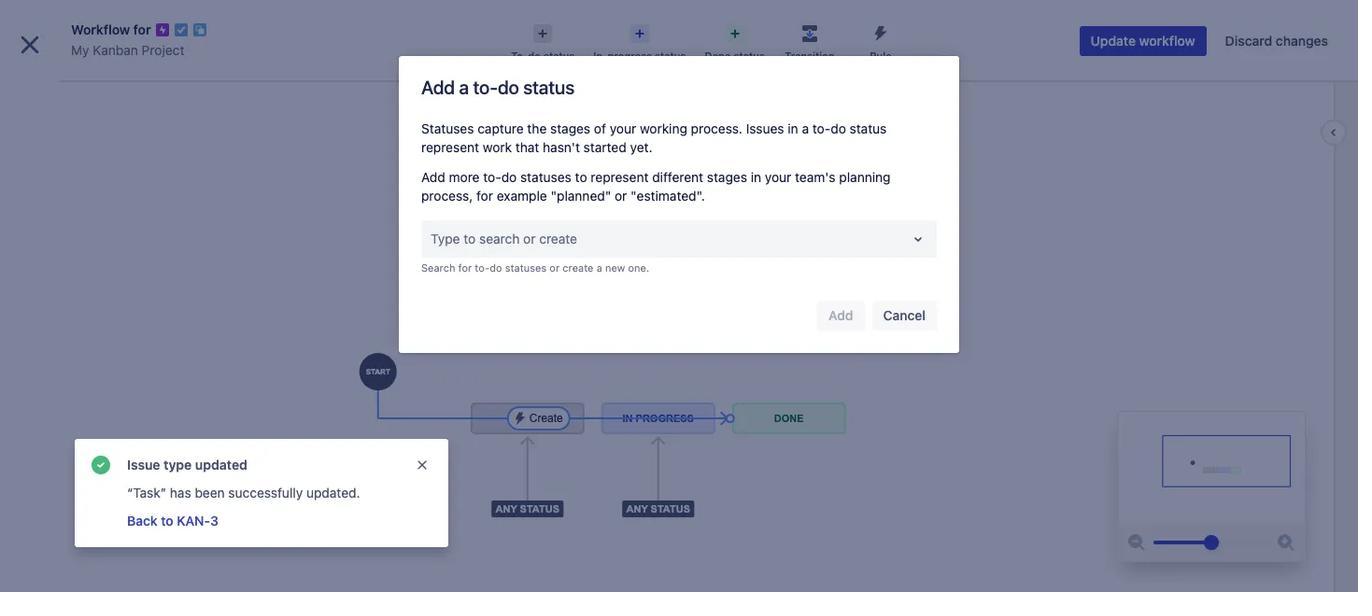 Task type: vqa. For each thing, say whether or not it's contained in the screenshot.
"dialog" containing Workflow for
no



Task type: locate. For each thing, give the bounding box(es) containing it.
your right of
[[610, 120, 636, 136]]

team's
[[795, 169, 836, 185]]

1 vertical spatial stages
[[707, 169, 747, 185]]

2 vertical spatial in
[[59, 526, 68, 540]]

that
[[515, 139, 539, 155]]

1 horizontal spatial your
[[765, 169, 791, 185]]

1 horizontal spatial more
[[449, 169, 480, 185]]

0 horizontal spatial more
[[115, 551, 143, 565]]

or inside the add more to-do statuses to represent different stages in your team's planning process, for example "planned" or "estimated".
[[615, 188, 627, 204]]

for left example
[[476, 188, 493, 204]]

do inside the add more to-do statuses to represent different stages in your team's planning process, for example "planned" or "estimated".
[[501, 169, 517, 185]]

to-do status
[[511, 50, 575, 62]]

add up process,
[[421, 169, 445, 185]]

statuses down "type to search or create"
[[505, 262, 547, 274]]

a
[[459, 77, 469, 98], [802, 120, 809, 136], [596, 262, 602, 274], [72, 526, 78, 540]]

status down to-do status on the left of the page
[[523, 77, 574, 98]]

0 vertical spatial your
[[610, 120, 636, 136]]

1 horizontal spatial to
[[464, 231, 476, 247]]

type to search or create
[[431, 231, 577, 247]]

1 horizontal spatial type
[[164, 457, 192, 473]]

project down "workflow for"
[[142, 42, 184, 58]]

1 vertical spatial or
[[523, 231, 536, 247]]

do for add a to-do status
[[498, 77, 519, 98]]

2 horizontal spatial or
[[615, 188, 627, 204]]

a up statuses
[[459, 77, 469, 98]]

add inside the add more to-do statuses to represent different stages in your team's planning process, for example "planned" or "estimated".
[[421, 169, 445, 185]]

represent down statuses
[[421, 139, 479, 155]]

do up the team's
[[831, 120, 846, 136]]

0 vertical spatial to
[[575, 169, 587, 185]]

add issue type
[[71, 453, 160, 469]]

updated
[[195, 457, 247, 473]]

more up process,
[[449, 169, 480, 185]]

do
[[528, 50, 541, 62], [498, 77, 519, 98], [831, 120, 846, 136], [501, 169, 517, 185], [490, 262, 502, 274]]

type
[[133, 453, 160, 469], [164, 457, 192, 473]]

or down "type to search or create"
[[549, 262, 560, 274]]

back to kan-3 link
[[127, 513, 218, 529]]

search for to-do statuses or create a new one.
[[421, 262, 649, 274]]

status up planning
[[850, 120, 887, 136]]

different
[[652, 169, 703, 185]]

a right issues
[[802, 120, 809, 136]]

your left the team's
[[765, 169, 791, 185]]

0 vertical spatial more
[[449, 169, 480, 185]]

0 vertical spatial project
[[142, 42, 184, 58]]

has
[[170, 485, 191, 501]]

my kanban project
[[71, 42, 184, 58], [56, 81, 173, 97]]

in inside the add more to-do statuses to represent different stages in your team's planning process, for example "planned" or "estimated".
[[751, 169, 761, 185]]

learn more
[[82, 551, 143, 565]]

0 horizontal spatial to
[[161, 513, 173, 529]]

do up the add a to-do status
[[528, 50, 541, 62]]

statuses
[[421, 120, 474, 136]]

type up "task"
[[133, 453, 160, 469]]

update workflow button
[[1079, 26, 1206, 56]]

create up search for to-do statuses or create a new one.
[[539, 231, 577, 247]]

a inside statuses capture the stages of your working process. issues in a to-do status represent work that hasn't started yet.
[[802, 120, 809, 136]]

1 vertical spatial create
[[563, 262, 594, 274]]

1 vertical spatial my
[[56, 81, 75, 97]]

issue type updated
[[127, 457, 247, 473]]

in
[[788, 120, 798, 136], [751, 169, 761, 185], [59, 526, 68, 540]]

Zoom level range field
[[1153, 524, 1269, 561]]

your inside the add more to-do statuses to represent different stages in your team's planning process, for example "planned" or "estimated".
[[765, 169, 791, 185]]

0 horizontal spatial represent
[[421, 139, 479, 155]]

to- up capture
[[473, 77, 498, 98]]

successfully
[[228, 485, 303, 501]]

kanban down "workflow for"
[[93, 42, 138, 58]]

Search field
[[1003, 11, 1190, 41]]

my kanban project down "workflow for"
[[71, 42, 184, 58]]

statuses inside the add more to-do statuses to represent different stages in your team's planning process, for example "planned" or "estimated".
[[520, 169, 571, 185]]

project
[[142, 42, 184, 58], [129, 81, 173, 97]]

to- for add more to-do statuses to represent different stages in your team's planning process, for example "planned" or "estimated".
[[483, 169, 501, 185]]

do up example
[[501, 169, 517, 185]]

in down issues
[[751, 169, 761, 185]]

0 vertical spatial stages
[[550, 120, 590, 136]]

kanban
[[93, 42, 138, 58], [78, 81, 125, 97]]

more down the managed
[[115, 551, 143, 565]]

1 vertical spatial more
[[115, 551, 143, 565]]

do inside popup button
[[528, 50, 541, 62]]

stages up hasn't
[[550, 120, 590, 136]]

or
[[615, 188, 627, 204], [523, 231, 536, 247], [549, 262, 560, 274]]

0 vertical spatial statuses
[[520, 169, 571, 185]]

to- up the team's
[[812, 120, 831, 136]]

more inside the add more to-do statuses to represent different stages in your team's planning process, for example "planned" or "estimated".
[[449, 169, 480, 185]]

discard changes
[[1225, 33, 1328, 49]]

2 horizontal spatial to
[[575, 169, 587, 185]]

transition
[[785, 50, 835, 62]]

add up statuses
[[421, 77, 455, 98]]

of
[[594, 120, 606, 136]]

0 vertical spatial kanban
[[93, 42, 138, 58]]

or up search for to-do statuses or create a new one.
[[523, 231, 536, 247]]

1 vertical spatial represent
[[591, 169, 649, 185]]

"task" has been successfully updated.
[[127, 485, 360, 501]]

1 vertical spatial kanban
[[78, 81, 125, 97]]

represent
[[421, 139, 479, 155], [591, 169, 649, 185]]

2 vertical spatial for
[[458, 262, 472, 274]]

back to kan-3 button
[[125, 510, 220, 532]]

started
[[583, 139, 626, 155]]

to right back
[[161, 513, 173, 529]]

back
[[127, 513, 157, 529]]

process.
[[691, 120, 742, 136]]

working
[[640, 120, 687, 136]]

to-
[[511, 50, 528, 62]]

do inside statuses capture the stages of your working process. issues in a to-do status represent work that hasn't started yet.
[[831, 120, 846, 136]]

to- inside the add more to-do statuses to represent different stages in your team's planning process, for example "planned" or "estimated".
[[483, 169, 501, 185]]

in for a
[[788, 120, 798, 136]]

1 horizontal spatial represent
[[591, 169, 649, 185]]

workflow
[[71, 21, 130, 37]]

2 horizontal spatial in
[[788, 120, 798, 136]]

my
[[71, 42, 89, 58], [56, 81, 75, 97]]

represent inside the add more to-do statuses to represent different stages in your team's planning process, for example "planned" or "estimated".
[[591, 169, 649, 185]]

in right issues
[[788, 120, 798, 136]]

1 vertical spatial your
[[765, 169, 791, 185]]

to
[[575, 169, 587, 185], [464, 231, 476, 247], [161, 513, 173, 529]]

1 vertical spatial in
[[751, 169, 761, 185]]

more
[[449, 169, 480, 185], [115, 551, 143, 565]]

do for search for to-do statuses or create a new one.
[[490, 262, 502, 274]]

2 vertical spatial to
[[161, 513, 173, 529]]

add
[[421, 77, 455, 98], [421, 169, 445, 185], [71, 453, 95, 469]]

represent inside statuses capture the stages of your working process. issues in a to-do status represent work that hasn't started yet.
[[421, 139, 479, 155]]

hasn't
[[543, 139, 580, 155]]

1 vertical spatial for
[[476, 188, 493, 204]]

managed
[[113, 526, 161, 540]]

1 horizontal spatial stages
[[707, 169, 747, 185]]

more inside button
[[115, 551, 143, 565]]

for right search
[[458, 262, 472, 274]]

1 vertical spatial statuses
[[505, 262, 547, 274]]

0 horizontal spatial for
[[133, 21, 151, 37]]

you're in a team-managed project
[[23, 526, 202, 540]]

0 vertical spatial for
[[133, 21, 151, 37]]

add more to-do statuses to represent different stages in your team's planning process, for example "planned" or "estimated".
[[421, 169, 891, 204]]

2 group from the top
[[7, 393, 217, 443]]

discard
[[1225, 33, 1272, 49]]

issues
[[746, 120, 784, 136]]

0 vertical spatial create
[[539, 231, 577, 247]]

kanban down my kanban project link
[[78, 81, 125, 97]]

to- down work
[[483, 169, 501, 185]]

or right "planned"
[[615, 188, 627, 204]]

stages
[[550, 120, 590, 136], [707, 169, 747, 185]]

2 horizontal spatial for
[[476, 188, 493, 204]]

project
[[164, 526, 202, 540]]

group
[[7, 342, 217, 393], [7, 393, 217, 443]]

to inside the add more to-do statuses to represent different stages in your team's planning process, for example "planned" or "estimated".
[[575, 169, 587, 185]]

create
[[539, 231, 577, 247], [563, 262, 594, 274]]

add left issue
[[71, 453, 95, 469]]

to-
[[473, 77, 498, 98], [812, 120, 831, 136], [483, 169, 501, 185], [475, 262, 490, 274]]

one.
[[628, 262, 649, 274]]

success image
[[90, 454, 112, 476]]

0 vertical spatial or
[[615, 188, 627, 204]]

to right type
[[464, 231, 476, 247]]

planning
[[839, 169, 891, 185]]

type inside button
[[133, 453, 160, 469]]

to up "planned"
[[575, 169, 587, 185]]

add a to-do status
[[421, 77, 574, 98]]

0 horizontal spatial your
[[610, 120, 636, 136]]

kan-
[[177, 513, 210, 529]]

to- down "search"
[[475, 262, 490, 274]]

0 vertical spatial in
[[788, 120, 798, 136]]

to for back to kan-3
[[161, 513, 173, 529]]

your
[[610, 120, 636, 136], [765, 169, 791, 185]]

status
[[543, 50, 575, 62], [655, 50, 686, 62], [734, 50, 765, 62], [523, 77, 574, 98], [850, 120, 887, 136]]

for up my kanban project link
[[133, 21, 151, 37]]

add inside button
[[71, 453, 95, 469]]

0 vertical spatial represent
[[421, 139, 479, 155]]

do down "search"
[[490, 262, 502, 274]]

statuses up example
[[520, 169, 571, 185]]

do down to-
[[498, 77, 519, 98]]

my kanban project down my kanban project link
[[56, 81, 173, 97]]

add for add a to-do status
[[421, 77, 455, 98]]

stages right different
[[707, 169, 747, 185]]

0 vertical spatial add
[[421, 77, 455, 98]]

for
[[133, 21, 151, 37], [476, 188, 493, 204], [458, 262, 472, 274]]

in for your
[[751, 169, 761, 185]]

process,
[[421, 188, 473, 204]]

issue
[[99, 453, 130, 469]]

1 group from the top
[[7, 342, 217, 393]]

1 horizontal spatial for
[[458, 262, 472, 274]]

been
[[195, 485, 225, 501]]

2 vertical spatial add
[[71, 453, 95, 469]]

0 horizontal spatial type
[[133, 453, 160, 469]]

1 vertical spatial add
[[421, 169, 445, 185]]

project down my kanban project link
[[129, 81, 173, 97]]

the
[[527, 120, 547, 136]]

1 horizontal spatial or
[[549, 262, 560, 274]]

1 horizontal spatial in
[[751, 169, 761, 185]]

0 horizontal spatial in
[[59, 526, 68, 540]]

type up has
[[164, 457, 192, 473]]

create left new
[[563, 262, 594, 274]]

in right 'you're'
[[59, 526, 68, 540]]

represent down started at top left
[[591, 169, 649, 185]]

you're
[[23, 526, 56, 540]]

jira software image
[[49, 15, 174, 37], [49, 15, 174, 37]]

create
[[691, 18, 733, 34]]

0 horizontal spatial or
[[523, 231, 536, 247]]

in inside statuses capture the stages of your working process. issues in a to-do status represent work that hasn't started yet.
[[788, 120, 798, 136]]

to- inside statuses capture the stages of your working process. issues in a to-do status represent work that hasn't started yet.
[[812, 120, 831, 136]]

1 vertical spatial to
[[464, 231, 476, 247]]

0 vertical spatial my
[[71, 42, 89, 58]]

update workflow
[[1091, 33, 1195, 49]]

"task"
[[127, 485, 166, 501]]

0 horizontal spatial stages
[[550, 120, 590, 136]]

back to kan-3
[[127, 513, 218, 529]]

search
[[421, 262, 455, 274]]

to inside button
[[161, 513, 173, 529]]



Task type: describe. For each thing, give the bounding box(es) containing it.
capture
[[477, 120, 524, 136]]

stages inside statuses capture the stages of your working process. issues in a to-do status represent work that hasn't started yet.
[[550, 120, 590, 136]]

statuses capture the stages of your working process. issues in a to-do status represent work that hasn't started yet.
[[421, 120, 887, 155]]

2 vertical spatial or
[[549, 262, 560, 274]]

rule
[[870, 50, 892, 62]]

for for workflow
[[133, 21, 151, 37]]

add for add more to-do statuses to represent different stages in your team's planning process, for example "planned" or "estimated".
[[421, 169, 445, 185]]

add a to-do status dialog
[[399, 56, 959, 353]]

my kanban project link
[[71, 39, 184, 62]]

transition button
[[774, 19, 845, 64]]

type
[[431, 231, 460, 247]]

workflow
[[1139, 33, 1195, 49]]

rule button
[[845, 19, 916, 64]]

updated.
[[306, 485, 360, 501]]

add issue type button
[[7, 443, 217, 480]]

to- for add a to-do status
[[473, 77, 498, 98]]

dismiss image
[[415, 458, 430, 473]]

done status button
[[695, 19, 774, 64]]

status right to-
[[543, 50, 575, 62]]

3
[[210, 513, 218, 529]]

yet.
[[630, 139, 652, 155]]

team-
[[81, 526, 113, 540]]

issue
[[127, 457, 160, 473]]

in-
[[593, 50, 608, 62]]

a left new
[[596, 262, 602, 274]]

done
[[705, 50, 731, 62]]

status right progress
[[655, 50, 686, 62]]

for inside the add more to-do statuses to represent different stages in your team's planning process, for example "planned" or "estimated".
[[476, 188, 493, 204]]

1 vertical spatial project
[[129, 81, 173, 97]]

"planned"
[[551, 188, 611, 204]]

do for add more to-do statuses to represent different stages in your team's planning process, for example "planned" or "estimated".
[[501, 169, 517, 185]]

learn more button
[[82, 551, 143, 566]]

learn
[[82, 551, 112, 565]]

in-progress status button
[[584, 19, 695, 64]]

primary element
[[11, 0, 1003, 52]]

close workflow editor image
[[15, 30, 45, 60]]

your inside statuses capture the stages of your working process. issues in a to-do status represent work that hasn't started yet.
[[610, 120, 636, 136]]

work
[[483, 139, 512, 155]]

1 vertical spatial my kanban project
[[56, 81, 173, 97]]

"estimated".
[[631, 188, 705, 204]]

search
[[479, 231, 520, 247]]

a left team-
[[72, 526, 78, 540]]

to- for search for to-do statuses or create a new one.
[[475, 262, 490, 274]]

add issue type group
[[7, 251, 217, 492]]

to for type to search or create
[[464, 231, 476, 247]]

example
[[497, 188, 547, 204]]

changes
[[1276, 33, 1328, 49]]

add for add issue type
[[71, 453, 95, 469]]

for for search
[[458, 262, 472, 274]]

create banner
[[0, 0, 1358, 52]]

stages inside the add more to-do statuses to represent different stages in your team's planning process, for example "planned" or "estimated".
[[707, 169, 747, 185]]

in-progress status
[[593, 50, 686, 62]]

more for add
[[449, 169, 480, 185]]

progress
[[608, 50, 652, 62]]

workflow for
[[71, 21, 151, 37]]

status inside statuses capture the stages of your working process. issues in a to-do status represent work that hasn't started yet.
[[850, 120, 887, 136]]

zoom out image
[[1125, 531, 1148, 554]]

new
[[605, 262, 625, 274]]

statuses for to
[[520, 169, 571, 185]]

statuses for or
[[505, 262, 547, 274]]

discard changes button
[[1214, 26, 1339, 56]]

cancel
[[883, 307, 926, 323]]

you're in the workflow viewfinder, use the arrow keys to move it element
[[1118, 412, 1305, 524]]

0 vertical spatial my kanban project
[[71, 42, 184, 58]]

update
[[1091, 33, 1136, 49]]

to-do status button
[[502, 19, 584, 64]]

open image
[[907, 228, 929, 250]]

zoom in image
[[1275, 531, 1297, 554]]

create button
[[680, 11, 744, 41]]

status right the done
[[734, 50, 765, 62]]

done status
[[705, 50, 765, 62]]

cancel button
[[872, 301, 937, 331]]

more for learn
[[115, 551, 143, 565]]

kanban inside my kanban project link
[[93, 42, 138, 58]]



